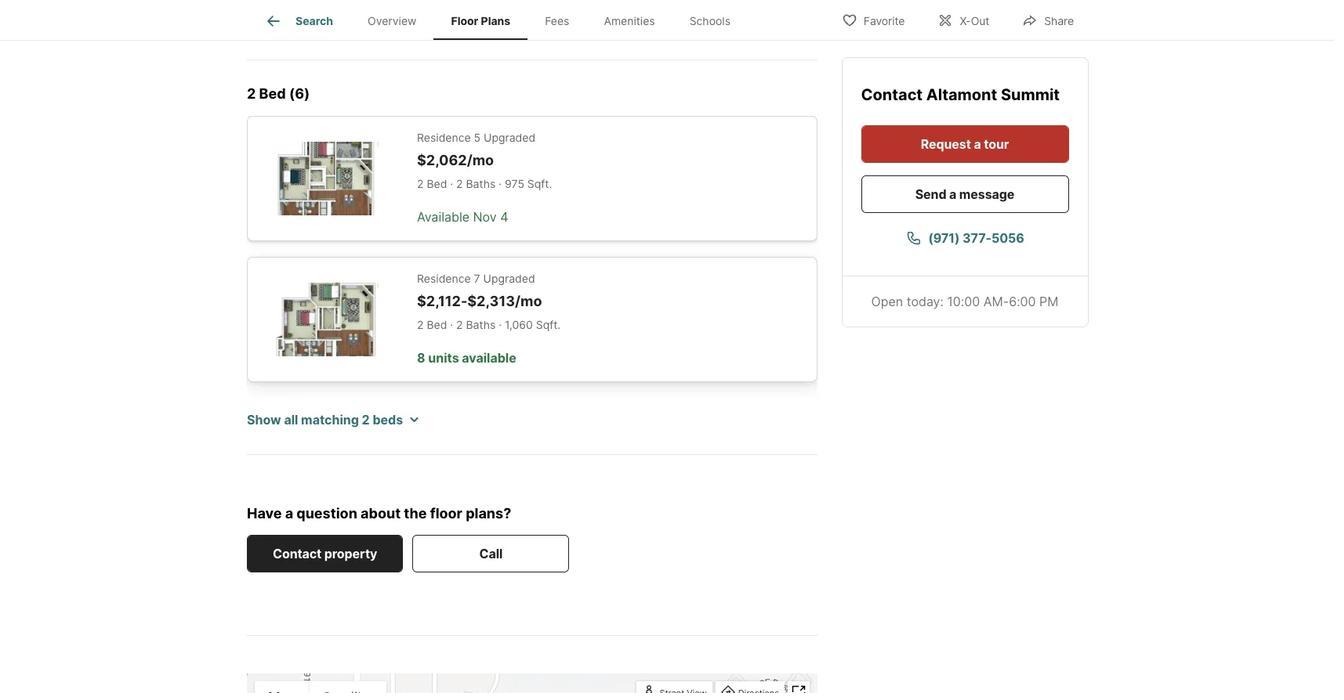 Task type: vqa. For each thing, say whether or not it's contained in the screenshot.
the 2
yes



Task type: locate. For each thing, give the bounding box(es) containing it.
(971) 377-5056
[[928, 230, 1025, 245]]

floor plans
[[451, 14, 511, 28]]

upgraded right 5
[[484, 131, 536, 144]]

0 vertical spatial a
[[974, 136, 982, 151]]

5056
[[992, 230, 1025, 245]]

0 vertical spatial upgraded
[[484, 131, 536, 144]]

out
[[971, 14, 990, 27]]

0 vertical spatial contact
[[862, 85, 923, 103]]

floor plans tab
[[434, 2, 528, 40]]

5
[[474, 131, 481, 144]]

plans?
[[466, 506, 511, 522]]

1 baths from the top
[[466, 177, 496, 191]]

residence for $2,062/mo
[[417, 131, 471, 144]]

bed
[[259, 86, 286, 102], [427, 177, 447, 191], [427, 319, 447, 332]]

bed left (6) at the top left
[[259, 86, 286, 102]]

contact
[[862, 85, 923, 103], [273, 547, 322, 562]]

a
[[974, 136, 982, 151], [950, 186, 957, 201], [285, 506, 293, 522]]

contact inside button
[[273, 547, 322, 562]]

contact down question at left bottom
[[273, 547, 322, 562]]

2 residence from the top
[[417, 272, 471, 285]]

call button
[[413, 536, 569, 573]]

all
[[284, 412, 298, 428]]

have
[[247, 506, 282, 522]]

x-out
[[960, 14, 990, 27]]

upgraded inside residence 5 upgraded $2,062/mo
[[484, 131, 536, 144]]

upgraded
[[484, 131, 536, 144], [483, 272, 535, 285]]

2 baths from the top
[[466, 319, 496, 332]]

contact altamont summit
[[862, 85, 1061, 103]]

baths
[[466, 177, 496, 191], [466, 319, 496, 332]]

sqft. right 1,060
[[536, 319, 561, 332]]

am-
[[984, 293, 1010, 309]]

call
[[479, 547, 503, 562]]

2
[[247, 86, 256, 102], [417, 177, 424, 191], [456, 177, 463, 191], [417, 319, 424, 332], [456, 319, 463, 332], [362, 412, 370, 428]]

plans
[[481, 14, 511, 28]]

sqft. for $2,062/mo
[[528, 177, 552, 191]]

1 vertical spatial contact
[[273, 547, 322, 562]]

1 vertical spatial baths
[[466, 319, 496, 332]]

residence inside residence 7 upgraded $2,112-$2,313/mo
[[417, 272, 471, 285]]

baths down $2,313/mo
[[466, 319, 496, 332]]

residence inside residence 5 upgraded $2,062/mo
[[417, 131, 471, 144]]

message
[[960, 186, 1015, 201]]

975
[[505, 177, 524, 191]]

baths for $2,062/mo
[[466, 177, 496, 191]]

contact left altamont at the top
[[862, 85, 923, 103]]

sqft. right 975
[[528, 177, 552, 191]]

menu bar
[[255, 682, 387, 694]]

1 vertical spatial a
[[950, 186, 957, 201]]

today:
[[907, 293, 944, 309]]

0 vertical spatial sqft.
[[528, 177, 552, 191]]

1,060
[[505, 319, 533, 332]]

4
[[500, 210, 508, 225]]

question
[[297, 506, 357, 522]]

x-
[[960, 14, 971, 27]]

2 vertical spatial a
[[285, 506, 293, 522]]

request
[[921, 136, 972, 151]]

available
[[462, 351, 517, 366]]

residence
[[417, 131, 471, 144], [417, 272, 471, 285]]

0 vertical spatial bed
[[259, 86, 286, 102]]

a right send
[[950, 186, 957, 201]]

a left tour
[[974, 136, 982, 151]]

amenities
[[604, 14, 655, 28]]

residence up $2,112-
[[417, 272, 471, 285]]

floor
[[430, 506, 463, 522]]

a right have
[[285, 506, 293, 522]]

units
[[428, 351, 459, 366]]

0 horizontal spatial a
[[285, 506, 293, 522]]

the
[[404, 506, 427, 522]]

upgraded up $2,313/mo
[[483, 272, 535, 285]]

0 vertical spatial baths
[[466, 177, 496, 191]]

request a tour button
[[862, 125, 1069, 162]]

tour
[[985, 136, 1010, 151]]

(971)
[[928, 230, 960, 245]]

tab list
[[247, 0, 761, 40]]

residence 5 upgraded image
[[273, 142, 379, 215]]

1 vertical spatial bed
[[427, 177, 447, 191]]

bed down '$2,062/mo'
[[427, 177, 447, 191]]

sqft. for $2,112-$2,313/mo
[[536, 319, 561, 332]]

0 vertical spatial residence
[[417, 131, 471, 144]]

residence 7 upgraded image
[[273, 283, 379, 357]]

10:00
[[948, 293, 981, 309]]

1 horizontal spatial contact
[[862, 85, 923, 103]]

$2,112-
[[417, 293, 468, 309]]

0 horizontal spatial contact
[[273, 547, 322, 562]]

1 horizontal spatial a
[[950, 186, 957, 201]]

2 bed · 2 baths · 1,060 sqft.
[[417, 319, 561, 332]]

beds
[[373, 412, 403, 428]]

1 vertical spatial upgraded
[[483, 272, 535, 285]]

baths up nov
[[466, 177, 496, 191]]

show
[[247, 412, 281, 428]]

map region
[[144, 654, 947, 694]]

bed down $2,112-
[[427, 319, 447, 332]]

sqft.
[[528, 177, 552, 191], [536, 319, 561, 332]]

schools tab
[[672, 2, 748, 40]]

1 residence from the top
[[417, 131, 471, 144]]

residence 5 upgraded $2,062/mo
[[417, 131, 536, 168]]

residence up '$2,062/mo'
[[417, 131, 471, 144]]

2 vertical spatial bed
[[427, 319, 447, 332]]

upgraded inside residence 7 upgraded $2,112-$2,313/mo
[[483, 272, 535, 285]]

call link
[[413, 536, 569, 573]]

tab list containing search
[[247, 0, 761, 40]]

2 horizontal spatial a
[[974, 136, 982, 151]]

send
[[916, 186, 947, 201]]

send a message
[[916, 186, 1015, 201]]

bed for 2 bed · 2 baths · 1,060 sqft.
[[427, 319, 447, 332]]

·
[[450, 177, 453, 191], [499, 177, 502, 191], [450, 319, 453, 332], [499, 319, 502, 332]]

· down '$2,062/mo'
[[450, 177, 453, 191]]

1 vertical spatial sqft.
[[536, 319, 561, 332]]

1 vertical spatial residence
[[417, 272, 471, 285]]



Task type: describe. For each thing, give the bounding box(es) containing it.
summit
[[1002, 85, 1061, 103]]

schools
[[690, 14, 731, 28]]

floor
[[451, 14, 479, 28]]

residence for $2,112-
[[417, 272, 471, 285]]

2 bed (6)
[[247, 86, 310, 102]]

open today: 10:00 am-6:00 pm
[[872, 293, 1059, 309]]

a for send
[[950, 186, 957, 201]]

fees
[[545, 14, 570, 28]]

2 inside dropdown button
[[362, 412, 370, 428]]

contact for contact altamont summit
[[862, 85, 923, 103]]

a for have
[[285, 506, 293, 522]]

residence 7 upgraded $2,112-$2,313/mo
[[417, 272, 542, 309]]

· down $2,112-
[[450, 319, 453, 332]]

overview tab
[[350, 2, 434, 40]]

$2,062/mo
[[417, 152, 494, 168]]

have a question about the floor plans?
[[247, 506, 511, 522]]

baths for $2,112-
[[466, 319, 496, 332]]

· left 1,060
[[499, 319, 502, 332]]

send a message button
[[862, 175, 1069, 212]]

contact for contact property
[[273, 547, 322, 562]]

6:00
[[1010, 293, 1037, 309]]

contact property
[[273, 547, 377, 562]]

nov
[[473, 210, 497, 225]]

request a tour
[[921, 136, 1010, 151]]

favorite button
[[829, 4, 918, 36]]

about
[[361, 506, 401, 522]]

available
[[417, 210, 470, 225]]

bed for 2 bed · 2 baths · 975 sqft.
[[427, 177, 447, 191]]

amenities tab
[[587, 2, 672, 40]]

7
[[474, 272, 480, 285]]

· left 975
[[499, 177, 502, 191]]

upgraded for $2,112-$2,313/mo
[[483, 272, 535, 285]]

pm
[[1040, 293, 1059, 309]]

share
[[1045, 14, 1074, 27]]

377-
[[963, 230, 992, 245]]

open
[[872, 293, 904, 309]]

8 units available
[[417, 351, 517, 366]]

fees tab
[[528, 2, 587, 40]]

available nov 4
[[417, 210, 508, 225]]

(971) 377-5056 link
[[862, 219, 1069, 256]]

x-out button
[[925, 4, 1003, 36]]

$2,313/mo
[[468, 293, 542, 309]]

(971) 377-5056 button
[[862, 219, 1069, 256]]

property
[[324, 547, 377, 562]]

search
[[296, 14, 333, 28]]

contact property button
[[247, 536, 403, 573]]

favorite
[[864, 14, 905, 27]]

(6)
[[289, 86, 310, 102]]

altamont
[[927, 85, 998, 103]]

bed for 2 bed (6)
[[259, 86, 286, 102]]

search link
[[264, 12, 333, 31]]

overview
[[368, 14, 417, 28]]

upgraded for $2,062/mo
[[484, 131, 536, 144]]

show all matching 2 beds
[[247, 412, 403, 428]]

2 bed · 2 baths · 975 sqft.
[[417, 177, 552, 191]]

share button
[[1009, 4, 1087, 36]]

matching
[[301, 412, 359, 428]]

8
[[417, 351, 425, 366]]

a for request
[[974, 136, 982, 151]]

show all matching 2 beds button
[[247, 411, 419, 429]]



